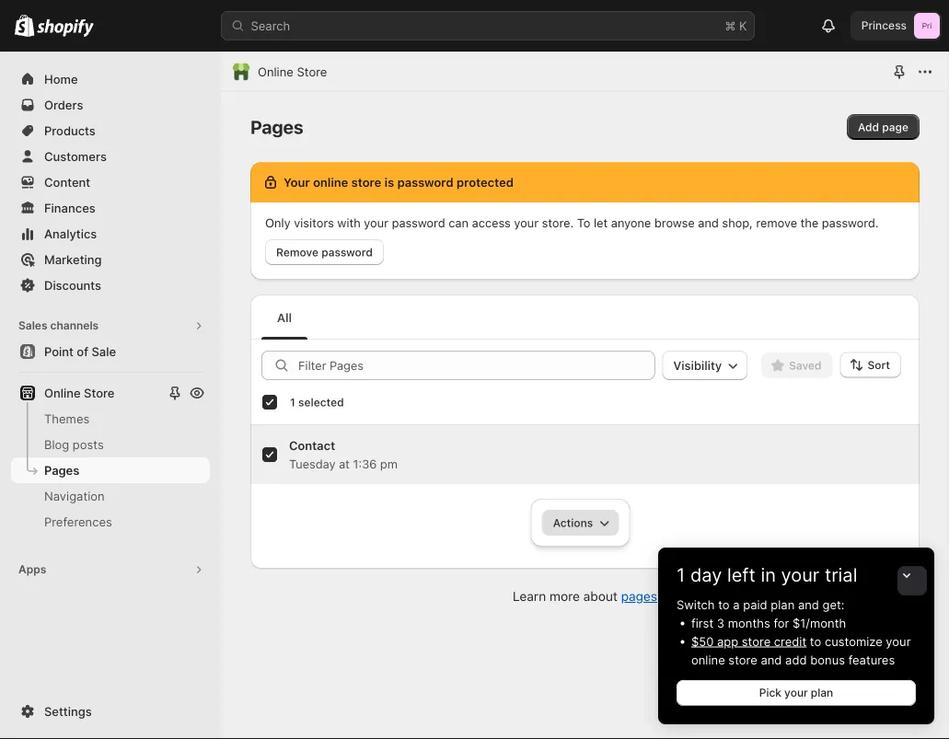 Task type: locate. For each thing, give the bounding box(es) containing it.
online store up themes
[[44, 386, 115, 400]]

store
[[297, 64, 327, 79], [84, 386, 115, 400]]

point of sale
[[44, 344, 116, 359]]

app
[[717, 634, 738, 649]]

store right "online store" icon
[[297, 64, 327, 79]]

content
[[44, 175, 90, 189]]

your right in
[[781, 564, 820, 586]]

your
[[781, 564, 820, 586], [886, 634, 911, 649], [784, 686, 808, 700]]

store up themes link
[[84, 386, 115, 400]]

online store link up themes
[[11, 380, 164, 406]]

1 horizontal spatial to
[[810, 634, 821, 649]]

to down $1/month
[[810, 634, 821, 649]]

themes link
[[11, 406, 210, 432]]

0 vertical spatial and
[[798, 597, 819, 612]]

bonus
[[810, 653, 845, 667]]

1 vertical spatial online store link
[[11, 380, 164, 406]]

1 vertical spatial store
[[84, 386, 115, 400]]

trial
[[825, 564, 857, 586]]

2 vertical spatial your
[[784, 686, 808, 700]]

and up $1/month
[[798, 597, 819, 612]]

analytics link
[[11, 221, 210, 247]]

orders
[[44, 98, 83, 112]]

1 horizontal spatial plan
[[811, 686, 833, 700]]

online store link
[[258, 63, 327, 81], [11, 380, 164, 406]]

0 horizontal spatial online store link
[[11, 380, 164, 406]]

a
[[733, 597, 740, 612]]

finances
[[44, 201, 96, 215]]

1 vertical spatial plan
[[811, 686, 833, 700]]

and left add
[[761, 653, 782, 667]]

customize
[[825, 634, 883, 649]]

1 vertical spatial your
[[886, 634, 911, 649]]

switch
[[677, 597, 715, 612]]

store
[[742, 634, 771, 649], [729, 653, 757, 667]]

1 horizontal spatial shopify image
[[37, 19, 94, 37]]

1 vertical spatial to
[[810, 634, 821, 649]]

home link
[[11, 66, 210, 92]]

apps button
[[11, 557, 210, 583]]

navigation link
[[11, 483, 210, 509]]

home
[[44, 72, 78, 86]]

0 vertical spatial to
[[718, 597, 730, 612]]

and inside to customize your online store and add bonus features
[[761, 653, 782, 667]]

online
[[258, 64, 294, 79], [44, 386, 81, 400]]

plan up for
[[771, 597, 795, 612]]

0 horizontal spatial to
[[718, 597, 730, 612]]

store down months at the right
[[742, 634, 771, 649]]

1 vertical spatial online store
[[44, 386, 115, 400]]

0 horizontal spatial shopify image
[[15, 14, 34, 37]]

⌘
[[725, 18, 736, 33]]

blog posts link
[[11, 432, 210, 458]]

sales channels
[[18, 319, 99, 332]]

0 vertical spatial plan
[[771, 597, 795, 612]]

sales
[[18, 319, 47, 332]]

customers
[[44, 149, 107, 163]]

online store
[[258, 64, 327, 79], [44, 386, 115, 400]]

day
[[690, 564, 722, 586]]

0 vertical spatial your
[[781, 564, 820, 586]]

1 vertical spatial online
[[44, 386, 81, 400]]

0 horizontal spatial plan
[[771, 597, 795, 612]]

online store down search
[[258, 64, 327, 79]]

your up features
[[886, 634, 911, 649]]

analytics
[[44, 226, 97, 241]]

features
[[848, 653, 895, 667]]

store inside to customize your online store and add bonus features
[[729, 653, 757, 667]]

online store link down search
[[258, 63, 327, 81]]

1 day left in your trial
[[677, 564, 857, 586]]

to left "a"
[[718, 597, 730, 612]]

online up themes
[[44, 386, 81, 400]]

pick
[[759, 686, 782, 700]]

channels
[[50, 319, 99, 332]]

0 vertical spatial online
[[258, 64, 294, 79]]

1 horizontal spatial online store link
[[258, 63, 327, 81]]

pages link
[[11, 458, 210, 483]]

$50 app store credit
[[691, 634, 807, 649]]

1 horizontal spatial online store
[[258, 64, 327, 79]]

of
[[77, 344, 88, 359]]

marketing link
[[11, 247, 210, 272]]

store down $50 app store credit
[[729, 653, 757, 667]]

1 day left in your trial button
[[658, 548, 934, 586]]

0 vertical spatial store
[[297, 64, 327, 79]]

1 vertical spatial and
[[761, 653, 782, 667]]

shopify image
[[15, 14, 34, 37], [37, 19, 94, 37]]

months
[[728, 616, 770, 630]]

online right "online store" icon
[[258, 64, 294, 79]]

online
[[691, 653, 725, 667]]

products link
[[11, 118, 210, 144]]

and
[[798, 597, 819, 612], [761, 653, 782, 667]]

plan down bonus
[[811, 686, 833, 700]]

your right pick
[[784, 686, 808, 700]]

0 horizontal spatial and
[[761, 653, 782, 667]]

and for plan
[[798, 597, 819, 612]]

sales channels button
[[11, 313, 210, 339]]

to
[[718, 597, 730, 612], [810, 634, 821, 649]]

plan
[[771, 597, 795, 612], [811, 686, 833, 700]]

1 horizontal spatial and
[[798, 597, 819, 612]]

1 vertical spatial store
[[729, 653, 757, 667]]

and for store
[[761, 653, 782, 667]]

point of sale link
[[11, 339, 210, 365]]

credit
[[774, 634, 807, 649]]

point
[[44, 344, 74, 359]]

$1/month
[[793, 616, 846, 630]]

princess
[[862, 19, 907, 32]]



Task type: vqa. For each thing, say whether or not it's contained in the screenshot.
the months
yes



Task type: describe. For each thing, give the bounding box(es) containing it.
orders link
[[11, 92, 210, 118]]

⌘ k
[[725, 18, 747, 33]]

0 horizontal spatial online
[[44, 386, 81, 400]]

products
[[44, 123, 96, 138]]

settings link
[[11, 699, 210, 724]]

princess image
[[914, 13, 940, 39]]

marketing
[[44, 252, 102, 267]]

0 vertical spatial online store link
[[258, 63, 327, 81]]

get:
[[823, 597, 845, 612]]

pick your plan link
[[677, 680, 916, 706]]

for
[[774, 616, 789, 630]]

discounts
[[44, 278, 101, 292]]

0 horizontal spatial online store
[[44, 386, 115, 400]]

your inside dropdown button
[[781, 564, 820, 586]]

your inside to customize your online store and add bonus features
[[886, 634, 911, 649]]

point of sale button
[[0, 339, 221, 365]]

blog posts
[[44, 437, 104, 452]]

your inside 'link'
[[784, 686, 808, 700]]

content link
[[11, 169, 210, 195]]

themes
[[44, 411, 90, 426]]

1
[[677, 564, 685, 586]]

first
[[691, 616, 714, 630]]

switch to a paid plan and get:
[[677, 597, 845, 612]]

to customize your online store and add bonus features
[[691, 634, 911, 667]]

left
[[727, 564, 756, 586]]

to inside to customize your online store and add bonus features
[[810, 634, 821, 649]]

discounts link
[[11, 272, 210, 298]]

1 horizontal spatial online
[[258, 64, 294, 79]]

sale
[[91, 344, 116, 359]]

preferences
[[44, 515, 112, 529]]

plan inside 'link'
[[811, 686, 833, 700]]

finances link
[[11, 195, 210, 221]]

0 vertical spatial online store
[[258, 64, 327, 79]]

0 horizontal spatial store
[[84, 386, 115, 400]]

$50
[[691, 634, 714, 649]]

preferences link
[[11, 509, 210, 535]]

online store image
[[232, 63, 250, 81]]

customers link
[[11, 144, 210, 169]]

posts
[[73, 437, 104, 452]]

3
[[717, 616, 725, 630]]

apps
[[18, 563, 46, 576]]

paid
[[743, 597, 767, 612]]

k
[[739, 18, 747, 33]]

1 horizontal spatial store
[[297, 64, 327, 79]]

navigation
[[44, 489, 105, 503]]

search
[[251, 18, 290, 33]]

first 3 months for $1/month
[[691, 616, 846, 630]]

settings
[[44, 704, 92, 719]]

in
[[761, 564, 776, 586]]

0 vertical spatial store
[[742, 634, 771, 649]]

pick your plan
[[759, 686, 833, 700]]

pages
[[44, 463, 79, 477]]

1 day left in your trial element
[[658, 596, 934, 724]]

add
[[785, 653, 807, 667]]

blog
[[44, 437, 69, 452]]

$50 app store credit link
[[691, 634, 807, 649]]



